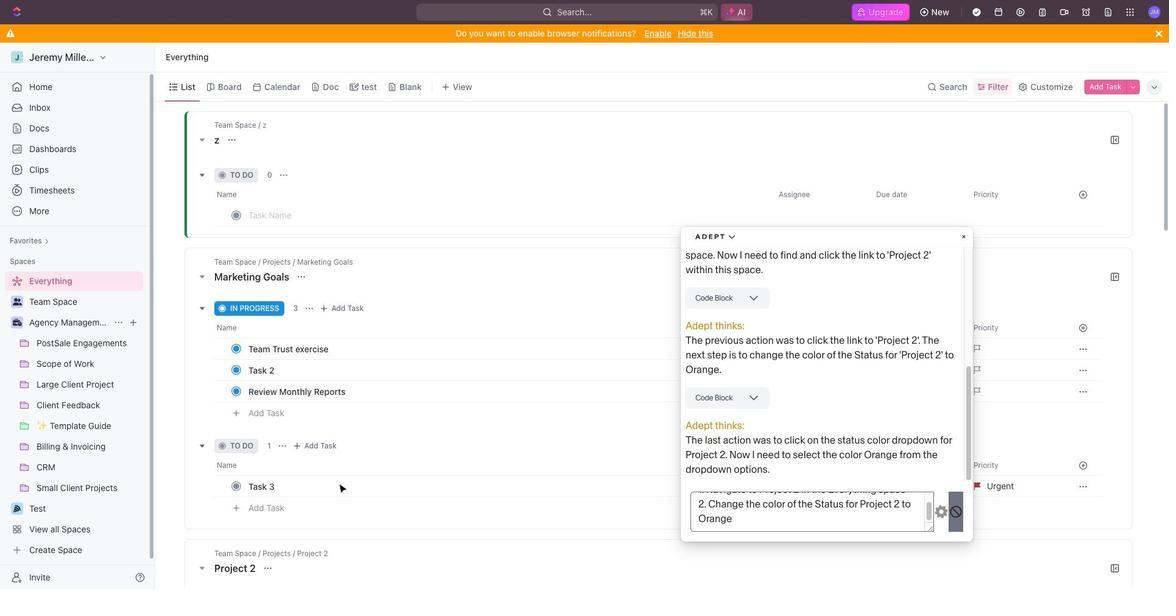 Task type: describe. For each thing, give the bounding box(es) containing it.
Task Name text field
[[248, 205, 604, 225]]

user group image
[[12, 298, 22, 306]]

business time image
[[12, 319, 22, 326]]

tree inside the sidebar navigation
[[5, 272, 143, 560]]

sidebar navigation
[[0, 43, 158, 589]]

jeremy miller's workspace, , element
[[11, 51, 23, 63]]



Task type: vqa. For each thing, say whether or not it's contained in the screenshot.
Sidebar navigation
yes



Task type: locate. For each thing, give the bounding box(es) containing it.
pizza slice image
[[13, 505, 21, 513]]

tree
[[5, 272, 143, 560]]



